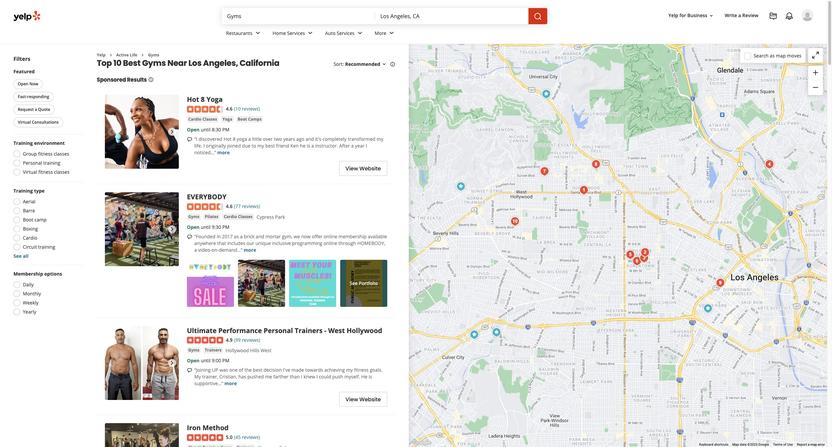 Task type: vqa. For each thing, say whether or not it's contained in the screenshot.
the rightmost Coffee
no



Task type: locate. For each thing, give the bounding box(es) containing it.
(77 reviews) link
[[234, 203, 260, 210]]

previous image for everybody
[[108, 225, 116, 233]]

0 vertical spatial 4.6
[[226, 106, 233, 112]]

8
[[201, 95, 205, 104], [233, 136, 236, 142]]

fitness for virtual
[[38, 169, 53, 175]]

1 horizontal spatial and
[[306, 136, 314, 142]]

fitness down personal training
[[38, 169, 53, 175]]

view down the myself.
[[346, 396, 358, 404]]

as right search
[[770, 52, 775, 59]]

virtual consultations
[[18, 119, 59, 125]]

training up group
[[13, 140, 33, 146]]

1 horizontal spatial see
[[350, 280, 358, 286]]

more link
[[369, 24, 401, 44]]

1 vertical spatial as
[[234, 233, 239, 240]]

a
[[739, 12, 741, 19], [35, 107, 37, 112], [248, 136, 251, 142], [312, 143, 314, 149], [351, 143, 354, 149], [240, 233, 243, 240], [194, 247, 197, 253], [808, 443, 810, 447]]

write
[[725, 12, 737, 19]]

1 vertical spatial 16 speech v2 image
[[187, 368, 192, 373]]

0 horizontal spatial is
[[307, 143, 310, 149]]

fast-responding
[[18, 94, 49, 100]]

next image for hot 8 yoga
[[168, 128, 176, 136]]

auto
[[325, 30, 336, 36]]

originally
[[206, 143, 226, 149]]

over
[[263, 136, 273, 142]]

previous image
[[108, 225, 116, 233], [108, 359, 116, 367]]

option group
[[11, 140, 83, 178], [11, 188, 83, 260], [11, 271, 83, 318]]

and up unique
[[256, 233, 264, 240]]

2 vertical spatial pm
[[222, 358, 230, 364]]

0 horizontal spatial 24 chevron down v2 image
[[254, 29, 262, 37]]

until for everybody
[[201, 224, 211, 230]]

gyms up 16 info v2 image
[[142, 58, 166, 69]]

1 vertical spatial cardio classes link
[[223, 213, 254, 220]]

see for see portfolio
[[350, 280, 358, 286]]

view website down the year
[[346, 165, 381, 172]]

2 slideshow element from the top
[[105, 192, 179, 266]]

yoga button
[[221, 116, 234, 123]]

trainer,
[[202, 374, 218, 380]]

my
[[194, 374, 201, 380]]

view website link down the year
[[339, 161, 387, 176]]

see portfolio link
[[340, 260, 387, 307]]

gyms link
[[148, 52, 159, 58], [187, 213, 201, 220], [187, 347, 201, 354]]

option group containing training environment
[[11, 140, 83, 178]]

and inside '"i discovered hot 8 yoga a little over two years ago and it's completely transformed my life. i originally joined due to my best friend ken he is a instructor. after a year i noticed…"'
[[306, 136, 314, 142]]

4.6 link left (10
[[226, 105, 233, 112]]

0 horizontal spatial 16 chevron down v2 image
[[382, 62, 387, 67]]

2 horizontal spatial 24 chevron down v2 image
[[356, 29, 364, 37]]

user actions element
[[663, 8, 823, 50]]

see inside "see portfolio" link
[[350, 280, 358, 286]]

1 slideshow element from the top
[[105, 95, 179, 169]]

pm for everybody
[[222, 224, 230, 230]]

and
[[306, 136, 314, 142], [256, 233, 264, 240]]

i right the life.
[[203, 143, 205, 149]]

more link down cristian, at the left of page
[[225, 381, 237, 387]]

0 vertical spatial more link
[[217, 149, 230, 156]]

2 view website from the top
[[346, 396, 381, 404]]

cardio for the cardio classes link to the right
[[224, 214, 237, 220]]

a inside write a review link
[[739, 12, 741, 19]]

keyboard shortcuts button
[[700, 443, 729, 447]]

virtual down personal training
[[23, 169, 37, 175]]

shortcuts
[[714, 443, 729, 447]]

1 horizontal spatial 8
[[233, 136, 236, 142]]

0 horizontal spatial see
[[13, 253, 22, 259]]

gyms link for everybody
[[187, 213, 201, 220]]

boot for boot camps
[[238, 116, 247, 122]]

open left now
[[18, 81, 28, 87]]

services
[[287, 30, 305, 36], [337, 30, 355, 36]]

2 4.6 link from the top
[[226, 203, 233, 210]]

trainers left - at the bottom
[[295, 326, 323, 335]]

1 training from the top
[[13, 140, 33, 146]]

services right home
[[287, 30, 305, 36]]

(10
[[234, 106, 241, 112]]

1 16 speech v2 image from the top
[[187, 137, 192, 142]]

until for ultimate performance personal trainers - west hollywood
[[201, 358, 211, 364]]

cardio up open until 8:30 pm
[[188, 116, 201, 122]]

24 chevron down v2 image right the 'auto services'
[[356, 29, 364, 37]]

includes
[[227, 240, 246, 246]]

fitness up he
[[354, 367, 369, 373]]

2 reviews) from the top
[[242, 203, 260, 210]]

1 vertical spatial until
[[201, 224, 211, 230]]

1 next image from the top
[[168, 128, 176, 136]]

0 vertical spatial and
[[306, 136, 314, 142]]

i right the year
[[366, 143, 367, 149]]

2 16 chevron right v2 image from the left
[[140, 52, 145, 58]]

ultimate performance personal trainers - west hollywood image
[[105, 326, 179, 400]]

it's
[[315, 136, 321, 142]]

16 chevron down v2 image inside recommended popup button
[[382, 62, 387, 67]]

2 gyms button from the top
[[187, 347, 201, 354]]

0 vertical spatial see
[[13, 253, 22, 259]]

online right offer
[[324, 233, 337, 240]]

hot inside '"i discovered hot 8 yoga a little over two years ago and it's completely transformed my life. i originally joined due to my best friend ken he is a instructor. after a year i noticed…"'
[[224, 136, 232, 142]]

2 4.6 from the top
[[226, 203, 233, 210]]

open now
[[18, 81, 38, 87]]

1 pm from the top
[[222, 126, 230, 133]]

1 vertical spatial view website
[[346, 396, 381, 404]]

1 horizontal spatial yelp
[[669, 12, 679, 19]]

classes up open until 8:30 pm
[[203, 116, 217, 122]]

4.6 star rating image
[[187, 106, 223, 113], [187, 203, 223, 210]]

view for ultimate performance personal trainers - west hollywood
[[346, 396, 358, 404]]

1 vertical spatial pm
[[222, 224, 230, 230]]

hot
[[187, 95, 199, 104], [224, 136, 232, 142]]

(45 reviews)
[[234, 434, 260, 441]]

report a map error
[[797, 443, 825, 447]]

services right auto
[[337, 30, 355, 36]]

gyms link right life
[[148, 52, 159, 58]]

weekly
[[23, 300, 39, 306]]

0 vertical spatial training
[[43, 160, 60, 166]]

is inside '"i discovered hot 8 yoga a little over two years ago and it's completely transformed my life. i originally joined due to my best friend ken he is a instructor. after a year i noticed…"'
[[307, 143, 310, 149]]

0 horizontal spatial my
[[257, 143, 264, 149]]

services for auto services
[[337, 30, 355, 36]]

0 vertical spatial fitness
[[38, 151, 53, 157]]

0 vertical spatial until
[[201, 126, 211, 133]]

website down he
[[360, 396, 381, 404]]

my right transformed
[[377, 136, 384, 142]]

a left little
[[248, 136, 251, 142]]

view website link
[[339, 161, 387, 176], [339, 392, 387, 407]]

1 vertical spatial view
[[346, 396, 358, 404]]

slideshow element
[[105, 95, 179, 169], [105, 192, 179, 266], [105, 326, 179, 400]]

24 chevron down v2 image inside "home services" link
[[306, 29, 314, 37]]

as up includes
[[234, 233, 239, 240]]

virtual down request at the left top of the page
[[18, 119, 31, 125]]

0 vertical spatial is
[[307, 143, 310, 149]]

0 vertical spatial next image
[[168, 128, 176, 136]]

5.0
[[226, 434, 233, 441]]

none field near
[[381, 12, 523, 20]]

1 gyms button from the top
[[187, 213, 201, 220]]

yelp for yelp for business
[[669, 12, 679, 19]]

2 website from the top
[[360, 396, 381, 404]]

pm right '8:30'
[[222, 126, 230, 133]]

classes down (77 reviews)
[[238, 214, 253, 220]]

search
[[754, 52, 769, 59]]

0 vertical spatial view
[[346, 165, 358, 172]]

yoga link
[[221, 116, 234, 123]]

reviews) for ultimate performance personal trainers - west hollywood
[[242, 337, 260, 343]]

zoom in image
[[812, 69, 820, 77]]

2 option group from the top
[[11, 188, 83, 260]]

1 none field from the left
[[227, 12, 370, 20]]

through
[[339, 240, 356, 246]]

yoga
[[207, 95, 223, 104], [223, 116, 232, 122]]

i've
[[283, 367, 290, 373]]

0 vertical spatial 8
[[201, 95, 205, 104]]

virtual inside option group
[[23, 169, 37, 175]]

1 vertical spatial training
[[38, 244, 55, 250]]

3 until from the top
[[201, 358, 211, 364]]

1 vertical spatial trainers
[[205, 348, 222, 353]]

camp
[[34, 217, 47, 223]]

cardio classes down (77
[[224, 214, 253, 220]]

1 vertical spatial classes
[[238, 214, 253, 220]]

view website down he
[[346, 396, 381, 404]]

of left use
[[784, 443, 787, 447]]

16 speech v2 image left "joining at the left
[[187, 368, 192, 373]]

classes
[[54, 151, 69, 157], [54, 169, 70, 175]]

1 vertical spatial 16 chevron down v2 image
[[382, 62, 387, 67]]

2 4.6 star rating image from the top
[[187, 203, 223, 210]]

fitness up personal training
[[38, 151, 53, 157]]

1 horizontal spatial 16 chevron right v2 image
[[140, 52, 145, 58]]

1 vertical spatial best
[[253, 367, 262, 373]]

gyms button up open until 9:30 pm
[[187, 213, 201, 220]]

next image left "founded
[[168, 225, 176, 233]]

best down over
[[265, 143, 275, 149]]

8 up the joined at the top left
[[233, 136, 236, 142]]

0 horizontal spatial services
[[287, 30, 305, 36]]

"joining up was one of the best decision i've made towards achieving my fitness goals. my trainer, cristian, has pushed me farther than i knew i could push myself. he is supportive…"
[[194, 367, 383, 387]]

yoga up yoga link
[[207, 95, 223, 104]]

"joining
[[194, 367, 211, 373]]

sanctuary fitness - koreatown image
[[631, 254, 644, 268]]

4.6 link
[[226, 105, 233, 112], [226, 203, 233, 210]]

more for personal
[[225, 381, 237, 387]]

0 vertical spatial training
[[13, 140, 33, 146]]

1 vertical spatial is
[[369, 374, 372, 380]]

1 horizontal spatial of
[[784, 443, 787, 447]]

1 vertical spatial yelp
[[97, 52, 106, 58]]

view for hot 8 yoga
[[346, 165, 358, 172]]

group
[[809, 66, 823, 95]]

0 vertical spatial hollywood
[[347, 326, 382, 335]]

1 horizontal spatial boot
[[238, 116, 247, 122]]

0 vertical spatial 16 chevron down v2 image
[[709, 13, 714, 18]]

reviews) up boot camps at the left top of page
[[242, 106, 260, 112]]

request a quote button
[[13, 105, 55, 115]]

inclusive
[[272, 240, 291, 246]]

gyms link down 4.9 star rating image
[[187, 347, 201, 354]]

see inside option group
[[13, 253, 22, 259]]

16 chevron down v2 image for recommended
[[382, 62, 387, 67]]

type
[[34, 188, 45, 194]]

boot camps button
[[236, 116, 263, 123]]

until up "founded
[[201, 224, 211, 230]]

2 training from the top
[[13, 188, 33, 194]]

1 vertical spatial 4.6 star rating image
[[187, 203, 223, 210]]

see left portfolio
[[350, 280, 358, 286]]

3 24 chevron down v2 image from the left
[[356, 29, 364, 37]]

years
[[283, 136, 295, 142]]

24 chevron down v2 image for home services
[[306, 29, 314, 37]]

membership options
[[13, 271, 62, 277]]

training up aerial
[[13, 188, 33, 194]]

3 slideshow element from the top
[[105, 326, 179, 400]]

training up the virtual fitness classes
[[43, 160, 60, 166]]

sort:
[[334, 61, 344, 67]]

0 vertical spatial classes
[[54, 151, 69, 157]]

1 vertical spatial fitness
[[38, 169, 53, 175]]

west right hills
[[261, 348, 272, 354]]

Find text field
[[227, 12, 370, 20]]

16 chevron down v2 image inside yelp for business "button"
[[709, 13, 714, 18]]

was
[[220, 367, 228, 373]]

2 vertical spatial slideshow element
[[105, 326, 179, 400]]

1 previous image from the top
[[108, 225, 116, 233]]

0 vertical spatial yelp
[[669, 12, 679, 19]]

0 horizontal spatial hollywood
[[226, 348, 249, 354]]

notifications image
[[786, 12, 794, 20]]

cardio classes
[[188, 116, 217, 122], [224, 214, 253, 220]]

1 vertical spatial and
[[256, 233, 264, 240]]

cardio classes button for the cardio classes link to the right
[[223, 213, 254, 220]]

0 vertical spatial more
[[217, 149, 230, 156]]

1 24 chevron down v2 image from the left
[[254, 29, 262, 37]]

(10 reviews) link
[[234, 105, 260, 112]]

2 horizontal spatial cardio
[[224, 214, 237, 220]]

1 vertical spatial hot
[[224, 136, 232, 142]]

2 previous image from the top
[[108, 359, 116, 367]]

write a review
[[725, 12, 759, 19]]

quote
[[38, 107, 50, 112]]

filters
[[13, 55, 30, 63]]

best inside '"i discovered hot 8 yoga a little over two years ago and it's completely transformed my life. i originally joined due to my best friend ken he is a instructor. after a year i noticed…"'
[[265, 143, 275, 149]]

west right - at the bottom
[[328, 326, 345, 335]]

1 16 chevron right v2 image from the left
[[108, 52, 114, 58]]

open up "joining at the left
[[187, 358, 200, 364]]

3 option group from the top
[[11, 271, 83, 318]]

4.6 link for hot 8 yoga
[[226, 105, 233, 112]]

next image for ultimate performance personal trainers - west hollywood
[[168, 359, 176, 367]]

gyms button for ultimate performance personal trainers - west hollywood
[[187, 347, 201, 354]]

training for personal training
[[43, 160, 60, 166]]

1 horizontal spatial services
[[337, 30, 355, 36]]

0 horizontal spatial boot
[[23, 217, 33, 223]]

cardio classes button up open until 8:30 pm
[[187, 116, 219, 123]]

more link for personal
[[225, 381, 237, 387]]

open up "i
[[187, 126, 200, 133]]

0 horizontal spatial yelp
[[97, 52, 106, 58]]

2 view website link from the top
[[339, 392, 387, 407]]

my right the to
[[257, 143, 264, 149]]

top 10 best gyms near los angeles, california
[[97, 58, 280, 69]]

16 chevron down v2 image right business
[[709, 13, 714, 18]]

4.6 link left (77
[[226, 203, 233, 210]]

more
[[217, 149, 230, 156], [244, 247, 256, 253], [225, 381, 237, 387]]

trainers up 9:00
[[205, 348, 222, 353]]

1 4.6 link from the top
[[226, 105, 233, 112]]

gyms button down 4.9 star rating image
[[187, 347, 201, 354]]

24 chevron down v2 image right restaurants
[[254, 29, 262, 37]]

cardio classes button
[[187, 116, 219, 123], [223, 213, 254, 220]]

0 vertical spatial personal
[[23, 160, 42, 166]]

view website link down he
[[339, 392, 387, 407]]

1 4.6 from the top
[[226, 106, 233, 112]]

(99
[[234, 337, 241, 343]]

virtual inside 'button'
[[18, 119, 31, 125]]

next image left "i
[[168, 128, 176, 136]]

1 until from the top
[[201, 126, 211, 133]]

1 vertical spatial cardio
[[224, 214, 237, 220]]

1 view website from the top
[[346, 165, 381, 172]]

see left all
[[13, 253, 22, 259]]

0 vertical spatial 4.6 link
[[226, 105, 233, 112]]

24 chevron down v2 image
[[254, 29, 262, 37], [306, 29, 314, 37], [356, 29, 364, 37]]

3 next image from the top
[[168, 359, 176, 367]]

gyms link up open until 9:30 pm
[[187, 213, 201, 220]]

2 vertical spatial until
[[201, 358, 211, 364]]

see
[[13, 253, 22, 259], [350, 280, 358, 286]]

training right circuit
[[38, 244, 55, 250]]

0 horizontal spatial map
[[776, 52, 786, 59]]

pm for ultimate performance personal trainers - west hollywood
[[222, 358, 230, 364]]

24 chevron down v2 image inside restaurants link
[[254, 29, 262, 37]]

1 vertical spatial virtual
[[23, 169, 37, 175]]

1 vertical spatial training
[[13, 188, 33, 194]]

boot inside button
[[238, 116, 247, 122]]

a left the year
[[351, 143, 354, 149]]

2 horizontal spatial my
[[377, 136, 384, 142]]

boot down (10 reviews)
[[238, 116, 247, 122]]

0 vertical spatial cardio classes
[[188, 116, 217, 122]]

a left quote
[[35, 107, 37, 112]]

a right he
[[312, 143, 314, 149]]

24 chevron down v2 image
[[388, 29, 396, 37]]

1 option group from the top
[[11, 140, 83, 178]]

request
[[18, 107, 34, 112]]

next image
[[168, 128, 176, 136], [168, 225, 176, 233], [168, 359, 176, 367]]

open now button
[[13, 79, 43, 89]]

1 vertical spatial option group
[[11, 188, 83, 260]]

4.6 star rating image down everybody link
[[187, 203, 223, 210]]

slideshow element for ultimate performance personal trainers - west hollywood
[[105, 326, 179, 400]]

everybody image
[[763, 158, 777, 171], [763, 158, 777, 171], [105, 192, 179, 266]]

16 chevron down v2 image left 16 info v2 icon
[[382, 62, 387, 67]]

0 vertical spatial cardio
[[188, 116, 201, 122]]

virtual consultations button
[[13, 117, 63, 127]]

boot for boot camp
[[23, 217, 33, 223]]

16 chevron right v2 image right yelp link
[[108, 52, 114, 58]]

projects image
[[770, 12, 778, 20]]

i
[[203, 143, 205, 149], [366, 143, 367, 149], [301, 374, 303, 380], [317, 374, 318, 380]]

pm for hot 8 yoga
[[222, 126, 230, 133]]

more down our
[[244, 247, 256, 253]]

4.6 star rating image for hot 8 yoga
[[187, 106, 223, 113]]

review
[[743, 12, 759, 19]]

0 vertical spatial option group
[[11, 140, 83, 178]]

terms of use
[[773, 443, 793, 447]]

1 view from the top
[[346, 165, 358, 172]]

sponsored results
[[97, 76, 147, 84]]

a right write
[[739, 12, 741, 19]]

(77
[[234, 203, 241, 210]]

cardio classes for cardio classes button for the leftmost the cardio classes link
[[188, 116, 217, 122]]

1 vertical spatial cardio classes
[[224, 214, 253, 220]]

website for hot 8 yoga
[[360, 165, 381, 172]]

fast-responding button
[[13, 92, 54, 102]]

1 horizontal spatial 16 chevron down v2 image
[[709, 13, 714, 18]]

1 vertical spatial view website link
[[339, 392, 387, 407]]

lift society - hollywood image
[[538, 165, 552, 178]]

1 vertical spatial boot
[[23, 217, 33, 223]]

attitude fitness image
[[714, 276, 727, 290]]

4 reviews) from the top
[[242, 434, 260, 441]]

1 vertical spatial cardio classes button
[[223, 213, 254, 220]]

gyms
[[148, 52, 159, 58], [142, 58, 166, 69], [188, 214, 200, 220], [188, 348, 200, 353]]

0 horizontal spatial trainers
[[205, 348, 222, 353]]

wilfit image
[[638, 251, 651, 265]]

is
[[307, 143, 310, 149], [369, 374, 372, 380]]

option group containing membership options
[[11, 271, 83, 318]]

(45
[[234, 434, 241, 441]]

pm right 9:30
[[222, 224, 230, 230]]

website down the year
[[360, 165, 381, 172]]

classes down personal training
[[54, 169, 70, 175]]

pm right 9:00
[[222, 358, 230, 364]]

16 speech v2 image for hot
[[187, 137, 192, 142]]

16 chevron right v2 image for gyms
[[140, 52, 145, 58]]

16 speech v2 image for ultimate
[[187, 368, 192, 373]]

yelp left 10
[[97, 52, 106, 58]]

maria w. image
[[802, 9, 814, 21]]

more
[[375, 30, 387, 36]]

more link down originally
[[217, 149, 230, 156]]

1 reviews) from the top
[[242, 106, 260, 112]]

website
[[360, 165, 381, 172], [360, 396, 381, 404]]

virtual fitness classes
[[23, 169, 70, 175]]

gymtonic image
[[490, 326, 503, 339]]

1 4.6 star rating image from the top
[[187, 106, 223, 113]]

2 online from the top
[[324, 240, 337, 246]]

3 reviews) from the top
[[242, 337, 260, 343]]

cardio classes up open until 8:30 pm
[[188, 116, 217, 122]]

1 horizontal spatial best
[[265, 143, 275, 149]]

map left error
[[811, 443, 817, 447]]

1 services from the left
[[287, 30, 305, 36]]

reviews) up hollywood hills west
[[242, 337, 260, 343]]

0 vertical spatial virtual
[[18, 119, 31, 125]]

1 vertical spatial classes
[[54, 169, 70, 175]]

0 horizontal spatial and
[[256, 233, 264, 240]]

0 vertical spatial 4.6 star rating image
[[187, 106, 223, 113]]

1 vertical spatial map
[[811, 443, 817, 447]]

24 chevron down v2 image left auto
[[306, 29, 314, 37]]

open for hot 8 yoga
[[187, 126, 200, 133]]

training for aerial
[[13, 188, 33, 194]]

1 vertical spatial gyms button
[[187, 347, 201, 354]]

8 up open until 8:30 pm
[[201, 95, 205, 104]]

1 horizontal spatial cardio classes link
[[223, 213, 254, 220]]

yelp for yelp link
[[97, 52, 106, 58]]

ago
[[296, 136, 304, 142]]

3 pm from the top
[[222, 358, 230, 364]]

0 vertical spatial online
[[324, 233, 337, 240]]

open
[[18, 81, 28, 87], [187, 126, 200, 133], [187, 224, 200, 230], [187, 358, 200, 364]]

1 vertical spatial west
[[261, 348, 272, 354]]

more down originally
[[217, 149, 230, 156]]

2 24 chevron down v2 image from the left
[[306, 29, 314, 37]]

None search field
[[222, 8, 549, 24]]

0 vertical spatial best
[[265, 143, 275, 149]]

2 vertical spatial next image
[[168, 359, 176, 367]]

24 chevron down v2 image for auto services
[[356, 29, 364, 37]]

reviews) for hot 8 yoga
[[242, 106, 260, 112]]

2 16 speech v2 image from the top
[[187, 368, 192, 373]]

1 website from the top
[[360, 165, 381, 172]]

0 horizontal spatial 16 chevron right v2 image
[[108, 52, 114, 58]]

until up 'discovered'
[[201, 126, 211, 133]]

1 vertical spatial gyms link
[[187, 213, 201, 220]]

and left it's
[[306, 136, 314, 142]]

16 chevron right v2 image
[[108, 52, 114, 58], [140, 52, 145, 58]]

2 next image from the top
[[168, 225, 176, 233]]

2 none field from the left
[[381, 12, 523, 20]]

expand map image
[[812, 51, 820, 59]]

16 speech v2 image
[[187, 137, 192, 142], [187, 368, 192, 373]]

0 vertical spatial as
[[770, 52, 775, 59]]

4.6 left (77
[[226, 203, 233, 210]]

©2023
[[748, 443, 758, 447]]

yoga up open until 8:30 pm
[[223, 116, 232, 122]]

hot 8 yoga image
[[468, 328, 481, 342]]

None field
[[227, 12, 370, 20], [381, 12, 523, 20]]

cardio down (77
[[224, 214, 237, 220]]

1 view website link from the top
[[339, 161, 387, 176]]

1 vertical spatial 4.6
[[226, 203, 233, 210]]

training for group fitness classes
[[13, 140, 33, 146]]

my up the myself.
[[346, 367, 353, 373]]

2 vertical spatial cardio
[[23, 235, 37, 241]]

0 vertical spatial cardio classes button
[[187, 116, 219, 123]]

hollywood
[[347, 326, 382, 335], [226, 348, 249, 354]]

2 view from the top
[[346, 396, 358, 404]]

2 vertical spatial option group
[[11, 271, 83, 318]]

virtual for virtual fitness classes
[[23, 169, 37, 175]]

2 services from the left
[[337, 30, 355, 36]]

0 horizontal spatial cardio classes
[[188, 116, 217, 122]]

2 pm from the top
[[222, 224, 230, 230]]

daily
[[23, 282, 34, 288]]

boot down barre on the top left of the page
[[23, 217, 33, 223]]

iron
[[187, 424, 201, 433]]

until
[[201, 126, 211, 133], [201, 224, 211, 230], [201, 358, 211, 364]]

0 vertical spatial yoga
[[207, 95, 223, 104]]

has
[[239, 374, 246, 380]]

cardio classes link down (77
[[223, 213, 254, 220]]

group
[[23, 151, 37, 157]]

0 horizontal spatial hot
[[187, 95, 199, 104]]

slideshow element for everybody
[[105, 192, 179, 266]]

16 chevron down v2 image for yelp for business
[[709, 13, 714, 18]]

2 until from the top
[[201, 224, 211, 230]]

cardio
[[188, 116, 201, 122], [224, 214, 237, 220], [23, 235, 37, 241]]

0 vertical spatial classes
[[203, 116, 217, 122]]

classes down the environment
[[54, 151, 69, 157]]

auto services link
[[320, 24, 369, 44]]

16 chevron down v2 image
[[709, 13, 714, 18], [382, 62, 387, 67]]

yelp inside yelp for business "button"
[[669, 12, 679, 19]]

24 chevron down v2 image inside auto services link
[[356, 29, 364, 37]]

unique
[[256, 240, 271, 246]]

view down after
[[346, 165, 358, 172]]

0 vertical spatial boot
[[238, 116, 247, 122]]

4.6 star rating image down hot 8 yoga link
[[187, 106, 223, 113]]

see for see all
[[13, 253, 22, 259]]

1 horizontal spatial personal
[[264, 326, 293, 335]]



Task type: describe. For each thing, give the bounding box(es) containing it.
4.9 link
[[226, 336, 233, 344]]

all
[[23, 253, 29, 259]]

1 vertical spatial of
[[784, 443, 787, 447]]

training environment
[[13, 140, 65, 146]]

supportive…"
[[194, 381, 223, 387]]

yelp for business button
[[666, 10, 717, 22]]

0 horizontal spatial 8
[[201, 95, 205, 104]]

active life link
[[116, 52, 137, 58]]

i down towards
[[317, 374, 318, 380]]

cardio classes for the cardio classes link to the right cardio classes button
[[224, 214, 253, 220]]

view website for ultimate performance personal trainers - west hollywood
[[346, 396, 381, 404]]

everybody
[[187, 192, 227, 201]]

best inside the "joining up was one of the best decision i've made towards achieving my fitness goals. my trainer, cristian, has pushed me farther than i knew i could push myself. he is supportive…"
[[253, 367, 262, 373]]

performance
[[218, 326, 262, 335]]

we:lab image
[[639, 246, 652, 259]]

view website link for hot 8 yoga
[[339, 161, 387, 176]]

could
[[319, 374, 331, 380]]

hot 8 yoga
[[187, 95, 223, 104]]

yoga inside button
[[223, 116, 232, 122]]

gyms down 4.9 star rating image
[[188, 348, 200, 353]]

my inside the "joining up was one of the best decision i've made towards achieving my fitness goals. my trainer, cristian, has pushed me farther than i knew i could push myself. he is supportive…"
[[346, 367, 353, 373]]

website for ultimate performance personal trainers - west hollywood
[[360, 396, 381, 404]]

view website link for ultimate performance personal trainers - west hollywood
[[339, 392, 387, 407]]

made
[[292, 367, 304, 373]]

the easton gym co. - hollywood image
[[509, 215, 522, 228]]

5 star rating image
[[187, 435, 223, 441]]

"founded in 2017 as a brick and mortar gym, we now offer online membership available anywhere that includes our unique inclusive programming online through homebody, a video-on-demand…"
[[194, 233, 387, 253]]

cypress
[[257, 214, 274, 220]]

fitness for group
[[38, 151, 53, 157]]

as inside "founded in 2017 as a brick and mortar gym, we now offer online membership available anywhere that includes our unique inclusive programming online through homebody, a video-on-demand…"
[[234, 233, 239, 240]]

anywhere
[[194, 240, 216, 246]]

virtual for virtual consultations
[[18, 119, 31, 125]]

classes for the cardio classes link to the right
[[238, 214, 253, 220]]

personal training
[[23, 160, 60, 166]]

joined
[[227, 143, 241, 149]]

4.6 for everybody
[[226, 203, 233, 210]]

open inside button
[[18, 81, 28, 87]]

in
[[217, 233, 221, 240]]

achieving
[[324, 367, 345, 373]]

near
[[167, 58, 187, 69]]

fit factor x image
[[702, 302, 715, 315]]

8 inside '"i discovered hot 8 yoga a little over two years ago and it's completely transformed my life. i originally joined due to my best friend ken he is a instructor. after a year i noticed…"'
[[233, 136, 236, 142]]

error
[[818, 443, 825, 447]]

yelp for business
[[669, 12, 708, 19]]

that
[[217, 240, 226, 246]]

brick
[[244, 233, 255, 240]]

on-
[[212, 247, 219, 253]]

1 vertical spatial more
[[244, 247, 256, 253]]

yoga
[[237, 136, 247, 142]]

previous image for ultimate performance personal trainers - west hollywood
[[108, 359, 116, 367]]

myself.
[[345, 374, 360, 380]]

open until 9:00 pm
[[187, 358, 230, 364]]

gold's gym image
[[577, 183, 591, 197]]

lift society - studio city image
[[540, 87, 553, 101]]

0 vertical spatial my
[[377, 136, 384, 142]]

services for home services
[[287, 30, 305, 36]]

portfolio
[[359, 280, 378, 286]]

2017
[[222, 233, 233, 240]]

discovered
[[199, 136, 222, 142]]

a left brick on the left bottom of the page
[[240, 233, 243, 240]]

4.6 link for everybody
[[226, 203, 233, 210]]

9:30
[[212, 224, 221, 230]]

cardio classes button for the leftmost the cardio classes link
[[187, 116, 219, 123]]

classes for group fitness classes
[[54, 151, 69, 157]]

map region
[[383, 24, 832, 447]]

we
[[294, 233, 300, 240]]

write a review link
[[722, 10, 761, 22]]

ken
[[290, 143, 299, 149]]

year
[[355, 143, 365, 149]]

1 horizontal spatial west
[[328, 326, 345, 335]]

mortar
[[266, 233, 281, 240]]

now
[[29, 81, 38, 87]]

open for everybody
[[187, 224, 200, 230]]

gyms right life
[[148, 52, 159, 58]]

1 vertical spatial more link
[[244, 247, 256, 253]]

and inside "founded in 2017 as a brick and mortar gym, we now offer online membership available anywhere that includes our unique inclusive programming online through homebody, a video-on-demand…"
[[256, 233, 264, 240]]

for
[[680, 12, 686, 19]]

decision
[[264, 367, 282, 373]]

i right than
[[301, 374, 303, 380]]

everybody link
[[187, 192, 227, 201]]

little
[[252, 136, 262, 142]]

recommended
[[345, 61, 380, 67]]

"founded
[[194, 233, 216, 240]]

use
[[788, 443, 793, 447]]

pilates
[[205, 214, 218, 220]]

ultimate performance personal trainers - west hollywood image
[[454, 180, 468, 193]]

membership
[[13, 271, 43, 277]]

hot 8 yoga image
[[105, 95, 179, 169]]

auto services
[[325, 30, 355, 36]]

16 chevron right v2 image for active life
[[108, 52, 114, 58]]

none field find
[[227, 12, 370, 20]]

google
[[759, 443, 769, 447]]

life.
[[194, 143, 202, 149]]

next image for everybody
[[168, 225, 176, 233]]

classes for the leftmost the cardio classes link
[[203, 116, 217, 122]]

1 vertical spatial personal
[[264, 326, 293, 335]]

more for yoga
[[217, 149, 230, 156]]

home services link
[[267, 24, 320, 44]]

recommended button
[[345, 61, 387, 67]]

0 horizontal spatial cardio classes link
[[187, 116, 219, 123]]

knew
[[304, 374, 315, 380]]

la fitness image
[[590, 158, 603, 171]]

angeles,
[[203, 58, 238, 69]]

fitness inside the "joining up was one of the best decision i've made towards achieving my fitness goals. my trainer, cristian, has pushed me farther than i knew i could push myself. he is supportive…"
[[354, 367, 369, 373]]

hills
[[250, 348, 260, 354]]

cardio for the leftmost the cardio classes link
[[188, 116, 201, 122]]

1 vertical spatial my
[[257, 143, 264, 149]]

home services
[[273, 30, 305, 36]]

16 info v2 image
[[148, 77, 154, 83]]

due
[[242, 143, 251, 149]]

24 chevron down v2 image for restaurants
[[254, 29, 262, 37]]

4.6 star rating image for everybody
[[187, 203, 223, 210]]

view website for hot 8 yoga
[[346, 165, 381, 172]]

google image
[[411, 439, 433, 447]]

16 speech v2 image
[[187, 234, 192, 240]]

is inside the "joining up was one of the best decision i've made towards achieving my fitness goals. my trainer, cristian, has pushed me farther than i knew i could push myself. he is supportive…"
[[369, 374, 372, 380]]

of inside the "joining up was one of the best decision i've made towards achieving my fitness goals. my trainer, cristian, has pushed me farther than i knew i could push myself. he is supportive…"
[[239, 367, 243, 373]]

0 vertical spatial trainers
[[295, 326, 323, 335]]

until for hot 8 yoga
[[201, 126, 211, 133]]

previous image
[[108, 128, 116, 136]]

gyms up open until 9:30 pm
[[188, 214, 200, 220]]

"i
[[194, 136, 197, 142]]

gyms button for everybody
[[187, 213, 201, 220]]

4.9 star rating image
[[187, 337, 223, 344]]

moves
[[787, 52, 802, 59]]

gyms link for ultimate performance personal trainers - west hollywood
[[187, 347, 201, 354]]

trainers link
[[204, 347, 223, 354]]

push
[[332, 374, 343, 380]]

16 info v2 image
[[390, 62, 396, 67]]

method
[[203, 424, 229, 433]]

24 hour fitness - mid wilshire image
[[624, 248, 637, 262]]

map for error
[[811, 443, 817, 447]]

see all button
[[13, 253, 29, 259]]

completely
[[323, 136, 347, 142]]

more link for yoga
[[217, 149, 230, 156]]

report a map error link
[[797, 443, 825, 447]]

featured group
[[12, 68, 83, 129]]

map
[[733, 443, 739, 447]]

(77 reviews)
[[234, 203, 260, 210]]

0 vertical spatial gyms link
[[148, 52, 159, 58]]

pilates button
[[204, 213, 220, 220]]

to
[[252, 143, 256, 149]]

a left video-
[[194, 247, 197, 253]]

slideshow element for hot 8 yoga
[[105, 95, 179, 169]]

report
[[797, 443, 807, 447]]

cardio inside option group
[[23, 235, 37, 241]]

reviews) for iron method
[[242, 434, 260, 441]]

california
[[240, 58, 280, 69]]

reviews) for everybody
[[242, 203, 260, 210]]

map for moves
[[776, 52, 786, 59]]

option group containing training type
[[11, 188, 83, 260]]

classes for virtual fitness classes
[[54, 169, 70, 175]]

personal inside option group
[[23, 160, 42, 166]]

search image
[[534, 12, 542, 20]]

trainers inside button
[[205, 348, 222, 353]]

4.6 for hot 8 yoga
[[226, 106, 233, 112]]

active life
[[116, 52, 137, 58]]

Near text field
[[381, 12, 523, 20]]

responding
[[27, 94, 49, 100]]

group fitness classes
[[23, 151, 69, 157]]

open for ultimate performance personal trainers - west hollywood
[[187, 358, 200, 364]]

request a quote
[[18, 107, 50, 112]]

gym,
[[282, 233, 293, 240]]

two
[[274, 136, 282, 142]]

a right report
[[808, 443, 810, 447]]

iron method
[[187, 424, 229, 433]]

hot 8 yoga link
[[187, 95, 223, 104]]

terms of use link
[[773, 443, 793, 447]]

see portfolio
[[350, 280, 378, 286]]

featured
[[13, 68, 35, 75]]

zoom out image
[[812, 83, 820, 92]]

1 horizontal spatial hollywood
[[347, 326, 382, 335]]

business categories element
[[221, 24, 814, 44]]

he
[[361, 374, 368, 380]]

a inside request a quote button
[[35, 107, 37, 112]]

1 online from the top
[[324, 233, 337, 240]]

training for circuit training
[[38, 244, 55, 250]]



